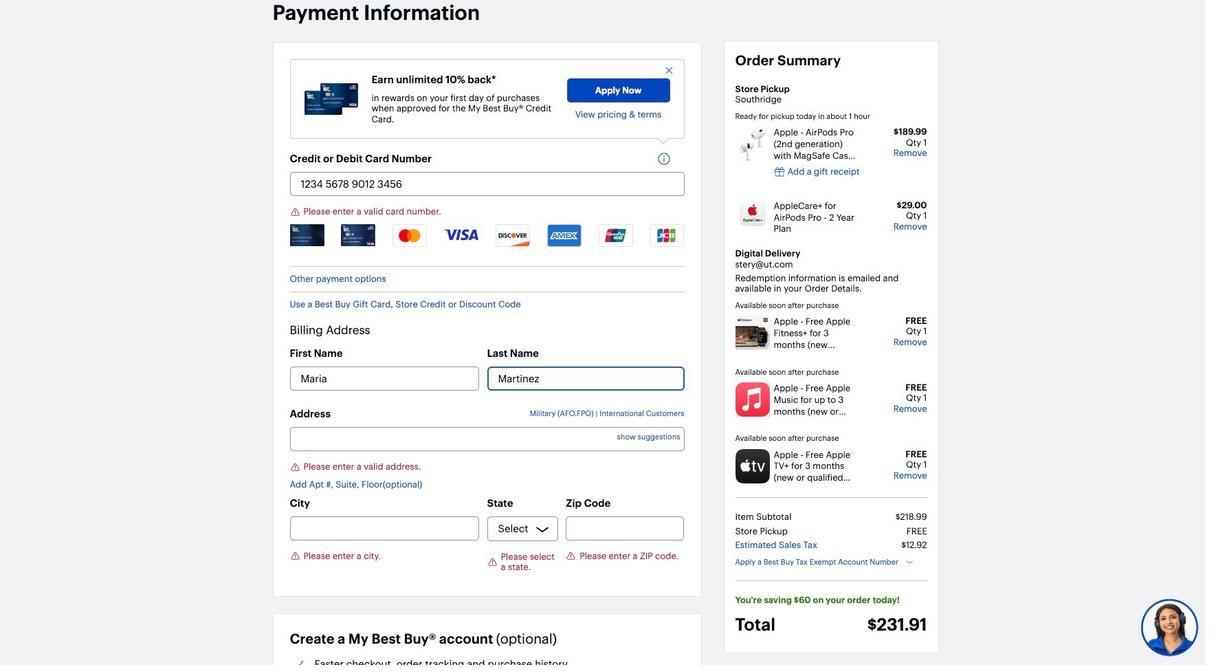 Task type: vqa. For each thing, say whether or not it's contained in the screenshot.
and
no



Task type: describe. For each thing, give the bounding box(es) containing it.
discover image
[[496, 224, 530, 247]]

1 vertical spatial error image
[[566, 551, 577, 561]]

information image
[[657, 152, 678, 166]]

union pay image
[[599, 224, 633, 247]]

close image
[[664, 65, 674, 75]]

visa image
[[444, 224, 479, 242]]

amex image
[[547, 224, 582, 247]]

2 my best buy card image from the left
[[341, 224, 376, 246]]

1 my best buy card image from the left
[[290, 224, 324, 246]]

0 vertical spatial error image
[[290, 207, 300, 217]]

best buy help human beacon image
[[1141, 598, 1199, 657]]

my best buy credit card image
[[304, 83, 358, 115]]



Task type: locate. For each thing, give the bounding box(es) containing it.
None field
[[290, 427, 685, 452]]

0 horizontal spatial my best buy card image
[[290, 224, 324, 246]]

error image
[[290, 207, 300, 217], [566, 551, 577, 561]]

jcb image
[[650, 224, 685, 247]]

my best buy card image
[[290, 224, 324, 246], [341, 224, 376, 246]]

None text field
[[290, 172, 685, 196], [290, 367, 479, 391], [290, 516, 479, 540], [290, 172, 685, 196], [290, 367, 479, 391], [290, 516, 479, 540]]

1 horizontal spatial my best buy card image
[[341, 224, 376, 246]]

list
[[290, 224, 685, 260]]

error image
[[290, 462, 300, 472], [290, 551, 300, 561], [487, 557, 498, 567]]

0 horizontal spatial error image
[[290, 207, 300, 217]]

mastercard image
[[393, 224, 427, 247]]

None text field
[[487, 367, 685, 391], [566, 516, 685, 540], [487, 367, 685, 391], [566, 516, 685, 540]]

1 horizontal spatial error image
[[566, 551, 577, 561]]



